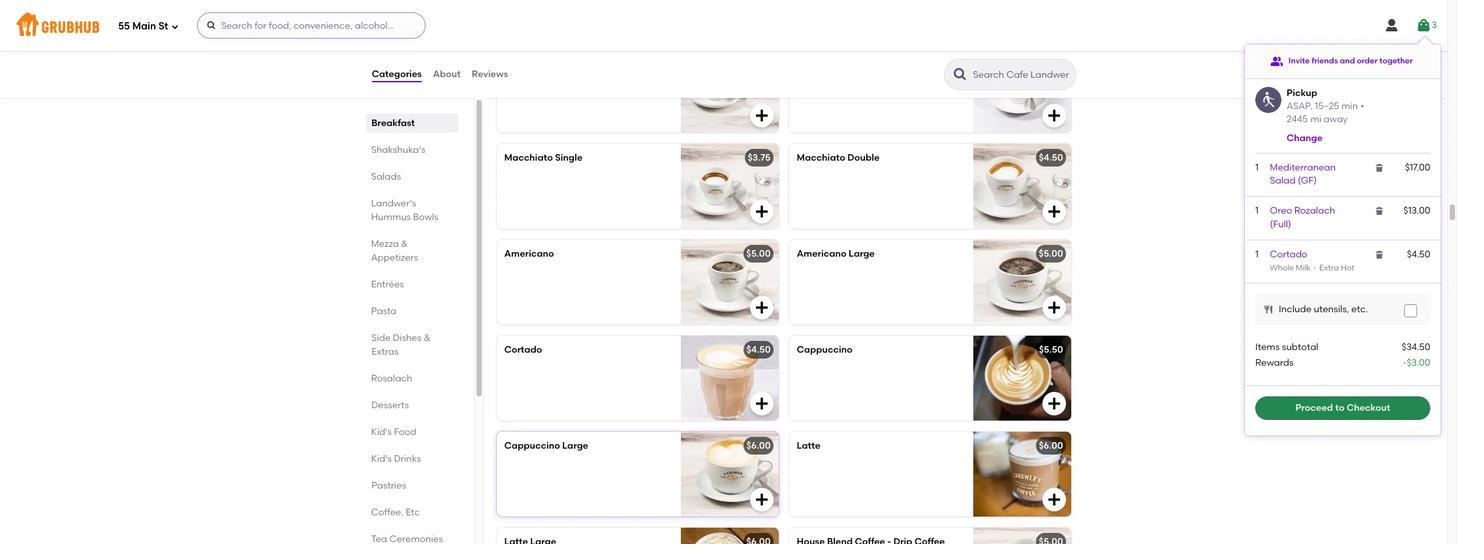 Task type: vqa. For each thing, say whether or not it's contained in the screenshot.
Latte image
yes



Task type: locate. For each thing, give the bounding box(es) containing it.
change button
[[1287, 132, 1323, 145]]

1 $5.00 from the left
[[747, 248, 771, 259]]

•
[[1361, 100, 1365, 111]]

$4.50 inside tooltip
[[1408, 249, 1431, 260]]

macchiato for macchiato single
[[505, 152, 553, 163]]

1 vertical spatial cappuccino
[[505, 440, 560, 451]]

0 vertical spatial &
[[401, 238, 408, 250]]

Search for food, convenience, alcohol... search field
[[197, 12, 426, 39]]

cortado image
[[681, 336, 779, 421]]

1 vertical spatial 1
[[1256, 205, 1259, 217]]

1 left mediterranean in the right top of the page
[[1256, 162, 1259, 173]]

& right dishes
[[424, 332, 430, 344]]

mezza & appetizers
[[371, 238, 418, 263]]

invite friends and order together button
[[1271, 50, 1414, 73]]

1 vertical spatial large
[[563, 440, 589, 451]]

2 $6.00 from the left
[[1039, 440, 1064, 451]]

etc.
[[1352, 303, 1369, 315]]

invite
[[1289, 56, 1311, 66]]

0 horizontal spatial espresso
[[505, 56, 544, 67]]

change
[[1287, 132, 1323, 143]]

desserts tab
[[371, 398, 453, 412]]

large for cappuccino large
[[563, 440, 589, 451]]

kid's inside kid's food tab
[[371, 427, 392, 438]]

0 horizontal spatial americano
[[505, 248, 554, 259]]

cortado link
[[1271, 249, 1308, 260]]

tooltip
[[1246, 37, 1442, 436]]

away
[[1324, 114, 1348, 125]]

$5.00 for americano large
[[1039, 248, 1064, 259]]

bowls
[[413, 212, 439, 223]]

2 kid's from the top
[[371, 453, 392, 464]]

entrées
[[371, 279, 404, 290]]

etc
[[406, 507, 420, 518]]

0 vertical spatial 1
[[1256, 162, 1259, 173]]

svg image
[[1417, 18, 1432, 33], [206, 20, 217, 31], [754, 108, 770, 123], [1047, 108, 1062, 123], [1375, 206, 1386, 217], [754, 300, 770, 315], [1047, 300, 1062, 315], [1408, 307, 1415, 315], [754, 492, 770, 508], [1047, 492, 1062, 508]]

categories
[[372, 68, 422, 80]]

americano image
[[681, 240, 779, 325]]

single for espresso single
[[546, 56, 574, 67]]

landwer's hummus bowls tab
[[371, 197, 453, 224]]

1 vertical spatial $4.50
[[1408, 249, 1431, 260]]

1
[[1256, 162, 1259, 173], [1256, 205, 1259, 217], [1256, 249, 1259, 260]]

$5.00
[[747, 248, 771, 259], [1039, 248, 1064, 259]]

1 horizontal spatial $6.00
[[1039, 440, 1064, 451]]

pickup asap, 15–25 min • 2445 mi away
[[1287, 88, 1365, 125]]

1 vertical spatial kid's
[[371, 453, 392, 464]]

2 horizontal spatial $4.50
[[1408, 249, 1431, 260]]

& inside side dishes & extras
[[424, 332, 430, 344]]

invite friends and order together
[[1289, 56, 1414, 66]]

kid's food tab
[[371, 425, 453, 439]]

0 vertical spatial cortado
[[1271, 249, 1308, 260]]

espresso
[[505, 56, 544, 67], [797, 56, 837, 67]]

0 vertical spatial cappuccino
[[797, 344, 853, 355]]

double for espresso double
[[839, 56, 871, 67]]

1 horizontal spatial cappuccino
[[797, 344, 853, 355]]

1 vertical spatial &
[[424, 332, 430, 344]]

cappuccino image
[[974, 336, 1072, 421]]

1 horizontal spatial cortado
[[1271, 249, 1308, 260]]

0 horizontal spatial cappuccino
[[505, 440, 560, 451]]

salads
[[371, 171, 401, 182]]

mediterranean salad (gf)
[[1271, 162, 1337, 186]]

cappuccino for cappuccino
[[797, 344, 853, 355]]

2 vertical spatial $4.50
[[747, 344, 771, 355]]

cappuccino
[[797, 344, 853, 355], [505, 440, 560, 451]]

cappuccino for cappuccino large
[[505, 440, 560, 451]]

2 americano from the left
[[797, 248, 847, 259]]

1 for mediterranean
[[1256, 162, 1259, 173]]

single for macchiato single
[[555, 152, 583, 163]]

macchiato double image
[[974, 144, 1072, 229]]

tab
[[371, 532, 453, 544]]

coffee, etc
[[371, 507, 420, 518]]

1 horizontal spatial espresso
[[797, 56, 837, 67]]

$13.00
[[1404, 205, 1431, 217]]

1 horizontal spatial large
[[849, 248, 875, 259]]

latte image
[[974, 432, 1072, 517]]

rewards
[[1256, 357, 1294, 368]]

cortado
[[1271, 249, 1308, 260], [505, 344, 543, 355]]

items
[[1256, 341, 1281, 353]]

pickup icon image
[[1256, 87, 1282, 113]]

0 vertical spatial $4.50
[[1040, 152, 1064, 163]]

pasta
[[371, 306, 397, 317]]

1 left oreo
[[1256, 205, 1259, 217]]

$6.00 for cappuccino large image
[[747, 440, 771, 451]]

espresso single image
[[681, 48, 779, 133]]

$6.00
[[747, 440, 771, 451], [1039, 440, 1064, 451]]

reviews button
[[471, 51, 509, 98]]

$4.50 for cortado
[[747, 344, 771, 355]]

oreo rozalach (full) link
[[1271, 205, 1336, 230]]

1 horizontal spatial &
[[424, 332, 430, 344]]

coffee,
[[371, 507, 404, 518]]

rosalach
[[371, 373, 412, 384]]

min
[[1342, 100, 1359, 111]]

1 left cortado link on the top of page
[[1256, 249, 1259, 260]]

(full)
[[1271, 219, 1292, 230]]

0 horizontal spatial $5.00
[[747, 248, 771, 259]]

0 vertical spatial double
[[839, 56, 871, 67]]

checkout
[[1348, 402, 1391, 414]]

food
[[394, 427, 417, 438]]

55
[[118, 20, 130, 32]]

0 vertical spatial single
[[546, 56, 574, 67]]

espresso single
[[505, 56, 574, 67]]

double for macchiato double
[[848, 152, 880, 163]]

2 $5.00 from the left
[[1039, 248, 1064, 259]]

$34.50
[[1403, 341, 1431, 353]]

about
[[433, 68, 461, 80]]

0 horizontal spatial $6.00
[[747, 440, 771, 451]]

americano
[[505, 248, 554, 259], [797, 248, 847, 259]]

0 vertical spatial large
[[849, 248, 875, 259]]

latte large image
[[681, 528, 779, 544]]

2 vertical spatial 1
[[1256, 249, 1259, 260]]

whole milk ∙ extra hot
[[1271, 263, 1355, 273]]

large
[[849, 248, 875, 259], [563, 440, 589, 451]]

2 macchiato from the left
[[797, 152, 846, 163]]

0 horizontal spatial macchiato
[[505, 152, 553, 163]]

0 horizontal spatial large
[[563, 440, 589, 451]]

1 for oreo
[[1256, 205, 1259, 217]]

1 macchiato from the left
[[505, 152, 553, 163]]

svg image inside "3" button
[[1417, 18, 1432, 33]]

kid's inside kid's drinks tab
[[371, 453, 392, 464]]

macchiato for macchiato double
[[797, 152, 846, 163]]

extra
[[1320, 263, 1340, 273]]

$6.00 for latte image
[[1039, 440, 1064, 451]]

americano large image
[[974, 240, 1072, 325]]

1 horizontal spatial $5.00
[[1039, 248, 1064, 259]]

search icon image
[[953, 67, 968, 82]]

single
[[546, 56, 574, 67], [555, 152, 583, 163]]

reviews
[[472, 68, 508, 80]]

0 horizontal spatial $4.50
[[747, 344, 771, 355]]

2 espresso from the left
[[797, 56, 837, 67]]

3 button
[[1417, 14, 1438, 37]]

3 1 from the top
[[1256, 249, 1259, 260]]

espresso right $3.50
[[797, 56, 837, 67]]

include utensils, etc.
[[1280, 303, 1369, 315]]

cortado inside tooltip
[[1271, 249, 1308, 260]]

americano large
[[797, 248, 875, 259]]

svg image
[[1385, 18, 1400, 33], [171, 23, 179, 30], [1375, 163, 1386, 173], [754, 204, 770, 219], [1047, 204, 1062, 219], [1375, 250, 1386, 260], [1264, 304, 1274, 315], [754, 396, 770, 412], [1047, 396, 1062, 412]]

1 vertical spatial double
[[848, 152, 880, 163]]

asap,
[[1287, 100, 1313, 111]]

0 horizontal spatial &
[[401, 238, 408, 250]]

& up appetizers
[[401, 238, 408, 250]]

kid's for kid's food
[[371, 427, 392, 438]]

3
[[1432, 19, 1438, 31]]

appetizers
[[371, 252, 418, 263]]

$3.50
[[747, 56, 771, 67]]

0 vertical spatial kid's
[[371, 427, 392, 438]]

1 horizontal spatial $4.50
[[1040, 152, 1064, 163]]

1 1 from the top
[[1256, 162, 1259, 173]]

mediterranean salad (gf) link
[[1271, 162, 1337, 186]]

∙
[[1313, 263, 1318, 273]]

cappuccino large
[[505, 440, 589, 451]]

1 $6.00 from the left
[[747, 440, 771, 451]]

proceed
[[1296, 402, 1334, 414]]

kid's left food at the bottom left
[[371, 427, 392, 438]]

1 americano from the left
[[505, 248, 554, 259]]

salads tab
[[371, 170, 453, 184]]

1 espresso from the left
[[505, 56, 544, 67]]

1 horizontal spatial americano
[[797, 248, 847, 259]]

1 vertical spatial single
[[555, 152, 583, 163]]

kid's left "drinks"
[[371, 453, 392, 464]]

espresso up "reviews"
[[505, 56, 544, 67]]

hummus
[[371, 212, 411, 223]]

2 1 from the top
[[1256, 205, 1259, 217]]

1 horizontal spatial macchiato
[[797, 152, 846, 163]]

&
[[401, 238, 408, 250], [424, 332, 430, 344]]

1 kid's from the top
[[371, 427, 392, 438]]

shakshuka's tab
[[371, 143, 453, 157]]

0 horizontal spatial cortado
[[505, 344, 543, 355]]



Task type: describe. For each thing, give the bounding box(es) containing it.
americano for americano
[[505, 248, 554, 259]]

2445
[[1287, 114, 1309, 125]]

$4.00
[[1039, 56, 1064, 67]]

large for americano large
[[849, 248, 875, 259]]

americano for americano large
[[797, 248, 847, 259]]

1 vertical spatial cortado
[[505, 344, 543, 355]]

side dishes & extras tab
[[371, 331, 453, 359]]

$3.00
[[1408, 357, 1431, 368]]

rozalach
[[1295, 205, 1336, 217]]

kid's drinks
[[371, 453, 421, 464]]

(gf)
[[1299, 175, 1318, 186]]

tooltip containing pickup
[[1246, 37, 1442, 436]]

mi
[[1311, 114, 1322, 125]]

entrées tab
[[371, 278, 453, 291]]

main navigation navigation
[[0, 0, 1448, 51]]

mezza & appetizers tab
[[371, 237, 453, 265]]

mediterranean
[[1271, 162, 1337, 173]]

macchiato double
[[797, 152, 880, 163]]

mezza
[[371, 238, 399, 250]]

coffee, etc tab
[[371, 506, 453, 519]]

side dishes & extras
[[371, 332, 430, 357]]

macchiato single
[[505, 152, 583, 163]]

latte
[[797, 440, 821, 451]]

subtotal
[[1283, 341, 1319, 353]]

15–25
[[1316, 100, 1340, 111]]

friends
[[1312, 56, 1339, 66]]

-$3.00
[[1404, 357, 1431, 368]]

espresso double
[[797, 56, 871, 67]]

-
[[1404, 357, 1408, 368]]

to
[[1336, 402, 1345, 414]]

dishes
[[393, 332, 421, 344]]

utensils,
[[1314, 303, 1350, 315]]

whole
[[1271, 263, 1295, 273]]

together
[[1380, 56, 1414, 66]]

$5.00 for americano
[[747, 248, 771, 259]]

landwer's
[[371, 198, 416, 209]]

kid's for kid's drinks
[[371, 453, 392, 464]]

espresso for espresso single
[[505, 56, 544, 67]]

salad
[[1271, 175, 1296, 186]]

oreo rozalach (full)
[[1271, 205, 1336, 230]]

kid's food
[[371, 427, 417, 438]]

espresso for espresso double
[[797, 56, 837, 67]]

rosalach tab
[[371, 372, 453, 385]]

pasta tab
[[371, 304, 453, 318]]

and
[[1341, 56, 1356, 66]]

house blend coffee - drip coffee image
[[974, 528, 1072, 544]]

milk
[[1297, 263, 1311, 273]]

espresso double image
[[974, 48, 1072, 133]]

pickup
[[1287, 88, 1318, 99]]

pastries
[[371, 480, 406, 491]]

$5.50
[[1040, 344, 1064, 355]]

drinks
[[394, 453, 421, 464]]

main
[[132, 20, 156, 32]]

55 main st
[[118, 20, 168, 32]]

proceed to checkout button
[[1256, 397, 1431, 420]]

landwer's hummus bowls
[[371, 198, 439, 223]]

hot
[[1342, 263, 1355, 273]]

cappuccino large image
[[681, 432, 779, 517]]

extras
[[371, 346, 398, 357]]

$4.50 for macchiato double
[[1040, 152, 1064, 163]]

people icon image
[[1271, 55, 1284, 68]]

desserts
[[371, 400, 409, 411]]

pastries tab
[[371, 479, 453, 493]]

st
[[159, 20, 168, 32]]

items subtotal
[[1256, 341, 1319, 353]]

Search Cafe Landwer search field
[[972, 69, 1072, 81]]

categories button
[[371, 51, 423, 98]]

& inside 'mezza & appetizers'
[[401, 238, 408, 250]]

about button
[[433, 51, 462, 98]]

oreo
[[1271, 205, 1293, 217]]

breakfast
[[371, 118, 415, 129]]

$17.00
[[1406, 162, 1431, 173]]

kid's drinks tab
[[371, 452, 453, 466]]

$3.75
[[748, 152, 771, 163]]

macchiato single image
[[681, 144, 779, 229]]

side
[[371, 332, 391, 344]]

order
[[1358, 56, 1378, 66]]

shakshuka's
[[371, 144, 426, 155]]

breakfast tab
[[371, 116, 453, 130]]

include
[[1280, 303, 1312, 315]]



